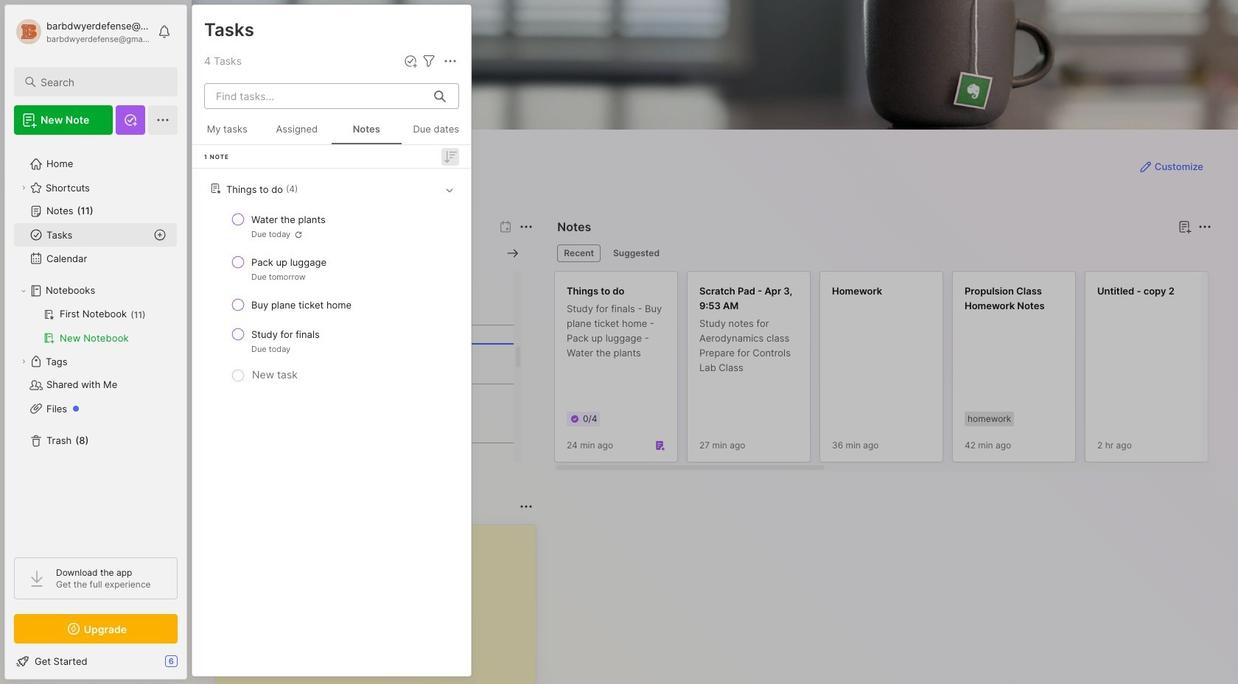 Task type: vqa. For each thing, say whether or not it's contained in the screenshot.
row
yes



Task type: describe. For each thing, give the bounding box(es) containing it.
2 tab from the left
[[607, 245, 666, 262]]

tree inside main element
[[5, 144, 186, 545]]

4 row from the top
[[198, 321, 465, 361]]

main element
[[0, 0, 192, 685]]

1 tab from the left
[[558, 245, 601, 262]]

0 horizontal spatial row group
[[192, 175, 471, 386]]

study for finals 4 cell
[[251, 327, 320, 342]]

more actions and view options image
[[442, 52, 459, 70]]

Account field
[[14, 17, 150, 46]]

buy plane ticket home 3 cell
[[251, 298, 352, 313]]

Search text field
[[41, 75, 164, 89]]

Start writing… text field
[[228, 526, 535, 685]]

2 row from the top
[[198, 249, 465, 289]]

expand tags image
[[19, 358, 28, 366]]

1 row from the top
[[198, 206, 465, 246]]

More actions and view options field
[[438, 52, 459, 70]]

Sort options field
[[442, 148, 459, 165]]



Task type: locate. For each thing, give the bounding box(es) containing it.
row up the pack up luggage 2 'cell'
[[198, 206, 465, 246]]

new task image
[[403, 54, 418, 69]]

tab list
[[558, 245, 1210, 262]]

Help and Learning task checklist field
[[5, 650, 186, 674]]

group inside tree
[[14, 303, 177, 350]]

row up the buy plane ticket home 3 cell
[[198, 249, 465, 289]]

tree
[[5, 144, 186, 545]]

row group
[[192, 175, 471, 386], [555, 271, 1238, 472]]

tab
[[558, 245, 601, 262], [607, 245, 666, 262]]

Find tasks… text field
[[207, 84, 425, 108]]

collapse qa-tasks_sections_bynote_0 image
[[442, 183, 457, 197]]

filter tasks image
[[420, 52, 438, 70]]

row up study for finals 4 cell
[[198, 292, 465, 318]]

Filter tasks field
[[420, 52, 438, 70]]

1 horizontal spatial tab
[[607, 245, 666, 262]]

expand notebooks image
[[19, 287, 28, 296]]

None search field
[[41, 73, 164, 91]]

water the plants 1 cell
[[251, 212, 326, 227]]

3 row from the top
[[198, 292, 465, 318]]

row
[[198, 206, 465, 246], [198, 249, 465, 289], [198, 292, 465, 318], [198, 321, 465, 361]]

none search field inside main element
[[41, 73, 164, 91]]

1 horizontal spatial row group
[[555, 271, 1238, 472]]

row down the buy plane ticket home 3 cell
[[198, 321, 465, 361]]

0 horizontal spatial tab
[[558, 245, 601, 262]]

pack up luggage 2 cell
[[251, 255, 327, 270]]

click to collapse image
[[186, 658, 197, 675]]

group
[[14, 303, 177, 350]]



